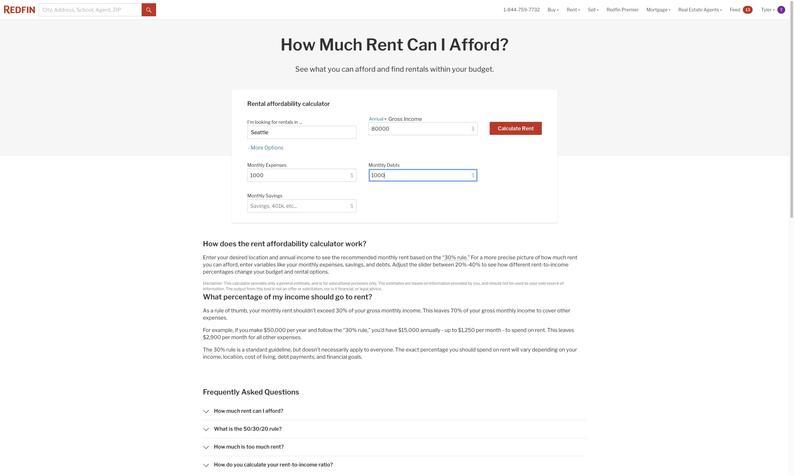 Task type: vqa. For each thing, say whether or not it's contained in the screenshot.
unit
no



Task type: describe. For each thing, give the bounding box(es) containing it.
submit search image
[[146, 7, 152, 13]]

$ for monthly debts
[[472, 172, 475, 179]]

desired
[[229, 255, 248, 261]]

monthly for monthly expenses
[[247, 162, 265, 168]]

the up advice.
[[378, 281, 385, 286]]

monthly debts element
[[369, 159, 474, 169]]

disclaimer:
[[203, 281, 223, 286]]

1 vertical spatial not
[[276, 286, 282, 291]]

City, Address, School, Agent, ZIP search field
[[39, 3, 142, 16]]

of left the "thumb,"
[[225, 308, 230, 314]]

what percentage of my income should go to rent?
[[203, 293, 372, 301]]

can for much
[[253, 408, 262, 414]]

i for afford?
[[263, 408, 264, 414]]

1-
[[504, 7, 508, 13]]

1 vertical spatial calculator
[[310, 240, 344, 248]]

your down variables
[[254, 269, 265, 275]]

provided
[[451, 281, 467, 286]]

is up solicitation,
[[319, 281, 322, 286]]

and down 'like'
[[284, 269, 293, 275]]

picture
[[517, 255, 534, 261]]

0 vertical spatial see
[[322, 255, 331, 261]]

rule,"
[[358, 327, 371, 333]]

City, neighborhood, or zip code search field
[[247, 126, 356, 139]]

options
[[264, 145, 283, 151]]

a inside the 30% rule is a standard guideline, but doesn't necessarily apply to everyone. the exact percentage you should spend on rent will vary depending on your income, location, cost of living, debt payments, and financial goals.
[[242, 347, 245, 353]]

based inside disclaimer: this calculator provides only a general estimate, and is for educational purposes only. the estimates are based on information provided by you, and should not be used as your sole source of information. the output from this tool is not an offer or solicitation, nor is it financial, or legal advice.
[[412, 281, 423, 286]]

and left find
[[377, 65, 390, 73]]

your right 70% at bottom
[[470, 308, 481, 314]]

real estate agents ▾
[[679, 7, 722, 13]]

estate
[[689, 7, 703, 13]]

you'd
[[372, 327, 385, 333]]

calculator for this
[[232, 281, 250, 286]]

as
[[524, 281, 529, 286]]

user photo image
[[778, 6, 785, 14]]

tool
[[264, 286, 271, 291]]

mortgage ▾ button
[[643, 0, 675, 20]]

monthly up have
[[381, 308, 401, 314]]

goals.
[[348, 354, 362, 360]]

agents
[[704, 7, 719, 13]]

the inside "for a more precise picture of how much rent you can afford, enter variables like your monthly expenses, savings, and debts. adjust the slider between 20%-40% to see how different rent-to-income percentages change your budget and rental options."
[[409, 262, 417, 268]]

to inside the 30% rule is a standard guideline, but doesn't necessarily apply to everyone. the exact percentage you should spend on rent will vary depending on your income, location, cost of living, debt payments, and financial goals.
[[364, 347, 369, 353]]

$15,000
[[398, 327, 419, 333]]

leaves inside "as a rule of thumb, your monthly rent shouldn't exceed 30% of your gross monthly income. this leaves 70% of your gross monthly income to cover other expenses."
[[434, 308, 450, 314]]

0 vertical spatial percentage
[[223, 293, 263, 301]]

spend inside the 30% rule is a standard guideline, but doesn't necessarily apply to everyone. the exact percentage you should spend on rent will vary depending on your income, location, cost of living, debt payments, and financial goals.
[[477, 347, 492, 353]]

and inside the 30% rule is a standard guideline, but doesn't necessarily apply to everyone. the exact percentage you should spend on rent will vary depending on your income, location, cost of living, debt payments, and financial goals.
[[317, 354, 326, 360]]

precise
[[498, 255, 516, 261]]

income inside "for a more precise picture of how much rent you can afford, enter variables like your monthly expenses, savings, and debts. adjust the slider between 20%-40% to see how different rent-to-income percentages change your budget and rental options."
[[551, 262, 569, 268]]

2 horizontal spatial per
[[476, 327, 484, 333]]

monthly down be on the right of page
[[496, 308, 516, 314]]

on left will
[[493, 347, 499, 353]]

0 horizontal spatial should
[[311, 293, 334, 301]]

1 horizontal spatial rent?
[[354, 293, 372, 301]]

what for what is the 50/30/20 rule?
[[214, 426, 228, 432]]

2 horizontal spatial -
[[502, 327, 504, 333]]

the left output
[[226, 286, 233, 291]]

payments,
[[290, 354, 316, 360]]

the left "exact"
[[395, 347, 405, 353]]

savings
[[266, 193, 283, 198]]

annually
[[420, 327, 440, 333]]

$50,000
[[264, 327, 286, 333]]

it
[[335, 286, 337, 291]]

the up income, at left
[[203, 347, 212, 353]]

shouldn't
[[293, 308, 316, 314]]

solicitation,
[[302, 286, 323, 291]]

rent ▾ button
[[563, 0, 584, 20]]

on up slider
[[426, 255, 432, 261]]

how much rent can i afford?
[[281, 35, 509, 54]]

debt
[[278, 354, 289, 360]]

Income before taxes text field
[[372, 126, 470, 132]]

1 horizontal spatial rentals
[[406, 65, 429, 73]]

much
[[319, 35, 362, 54]]

budget.
[[469, 65, 494, 73]]

of inside the 30% rule is a standard guideline, but doesn't necessarily apply to everyone. the exact percentage you should spend on rent will vary depending on your income, location, cost of living, debt payments, and financial goals.
[[257, 354, 262, 360]]

rent inside dropdown button
[[567, 7, 577, 13]]

are
[[405, 281, 411, 286]]

2 or from the left
[[355, 286, 359, 291]]

is left it
[[331, 286, 334, 291]]

find
[[391, 65, 404, 73]]

1 vertical spatial rent?
[[271, 444, 284, 450]]

1 gross from the left
[[367, 308, 380, 314]]

how do you calculate your rent-to-income ratio?
[[214, 462, 333, 468]]

spend inside for example, if you make $50,000 per year and follow the "30% rule," you'd have $15,000 annually - up to $1,250 per month - to spend on rent. this leaves $2,900 per month for all other expenses.
[[512, 327, 527, 333]]

debts
[[387, 162, 400, 168]]

expenses. inside "as a rule of thumb, your monthly rent shouldn't exceed 30% of your gross monthly income. this leaves 70% of your gross monthly income to cover other expenses."
[[203, 315, 227, 321]]

the up desired
[[238, 240, 249, 248]]

how does the rent affordability calculator work?
[[203, 240, 366, 248]]

rent.
[[535, 327, 546, 333]]

income up rental on the bottom left of page
[[297, 255, 315, 261]]

for a more precise picture of how much rent you can afford, enter variables like your monthly expenses, savings, and debts. adjust the slider between 20%-40% to see how different rent-to-income percentages change your budget and rental options.
[[203, 255, 577, 275]]

exact
[[406, 347, 419, 353]]

afford,
[[223, 262, 239, 268]]

income left ratio?
[[299, 462, 317, 468]]

7732
[[529, 7, 540, 13]]

your up afford,
[[217, 255, 228, 261]]

guideline,
[[269, 347, 292, 353]]

more
[[484, 255, 497, 261]]

expenses. inside for example, if you make $50,000 per year and follow the "30% rule," you'd have $15,000 annually - up to $1,250 per month - to spend on rent. this leaves $2,900 per month for all other expenses.
[[277, 334, 302, 341]]

see inside "for a more precise picture of how much rent you can afford, enter variables like your monthly expenses, savings, and debts. adjust the slider between 20%-40% to see how different rent-to-income percentages change your budget and rental options."
[[488, 262, 497, 268]]

exceed
[[317, 308, 335, 314]]

1 horizontal spatial month
[[485, 327, 501, 333]]

asked
[[241, 388, 263, 396]]

is down only
[[272, 286, 275, 291]]

afford
[[355, 65, 376, 73]]

rent inside "for a more precise picture of how much rent you can afford, enter variables like your monthly expenses, savings, and debts. adjust the slider between 20%-40% to see how different rent-to-income percentages change your budget and rental options."
[[567, 255, 577, 261]]

you inside the 30% rule is a standard guideline, but doesn't necessarily apply to everyone. the exact percentage you should spend on rent will vary depending on your income, location, cost of living, debt payments, and financial goals.
[[449, 347, 458, 353]]

50/30/20
[[243, 426, 268, 432]]

$1,250
[[458, 327, 475, 333]]

▾ for tyler ▾
[[773, 7, 775, 13]]

and up 'like'
[[269, 255, 278, 261]]

of right 70% at bottom
[[463, 308, 468, 314]]

▾ for sell ▾
[[597, 7, 599, 13]]

30% inside the 30% rule is a standard guideline, but doesn't necessarily apply to everyone. the exact percentage you should spend on rent will vary depending on your income, location, cost of living, debt payments, and financial goals.
[[214, 347, 225, 353]]

▾ for rent ▾
[[578, 7, 580, 13]]

rule?
[[269, 426, 282, 432]]

calculate rent button
[[490, 122, 542, 135]]

your right within
[[452, 65, 467, 73]]

you right 'do'
[[234, 462, 243, 468]]

0 vertical spatial based
[[410, 255, 425, 261]]

a inside disclaimer: this calculator provides only a general estimate, and is for educational purposes only. the estimates are based on information provided by you, and should not be used as your sole source of information. the output from this tool is not an offer or solicitation, nor is it financial, or legal advice.
[[276, 281, 278, 286]]

1 horizontal spatial how
[[541, 255, 552, 261]]

much left too
[[226, 444, 240, 450]]

monthly expenses element
[[247, 159, 353, 169]]

your down annual
[[287, 262, 297, 268]]

▾ for mortgage ▾
[[669, 7, 671, 13]]

savings,
[[345, 262, 365, 268]]

▾ for buy ▾
[[557, 7, 559, 13]]

general
[[279, 281, 293, 286]]

759-
[[518, 7, 529, 13]]

source
[[547, 281, 559, 286]]

as
[[203, 308, 209, 314]]

location,
[[223, 354, 244, 360]]

vary
[[520, 347, 531, 353]]

1 horizontal spatial -
[[442, 327, 444, 333]]

1 vertical spatial how
[[498, 262, 508, 268]]

on right depending
[[559, 347, 565, 353]]

income down offer
[[285, 293, 310, 301]]

1 vertical spatial to-
[[292, 462, 299, 468]]

how for how much is too much rent?
[[214, 444, 225, 450]]

$ for monthly savings
[[350, 203, 354, 209]]

estimates
[[386, 281, 404, 286]]

purposes
[[351, 281, 368, 286]]

on inside for example, if you make $50,000 per year and follow the "30% rule," you'd have $15,000 annually - up to $1,250 per month - to spend on rent. this leaves $2,900 per month for all other expenses.
[[528, 327, 534, 333]]

5 ▾ from the left
[[720, 7, 722, 13]]

of down tool
[[264, 293, 271, 301]]

buy ▾ button
[[548, 0, 559, 20]]

of inside disclaimer: this calculator provides only a general estimate, and is for educational purposes only. the estimates are based on information provided by you, and should not be used as your sole source of information. the output from this tool is not an offer or solicitation, nor is it financial, or legal advice.
[[560, 281, 564, 286]]

living,
[[263, 354, 277, 360]]

mortgage ▾
[[647, 7, 671, 13]]

premier
[[622, 7, 639, 13]]

i for afford?
[[441, 35, 446, 54]]

how for how does the rent affordability calculator work?
[[203, 240, 218, 248]]

i'm looking for rentals in ...
[[247, 119, 303, 125]]

- more options
[[248, 145, 283, 151]]

your inside the 30% rule is a standard guideline, but doesn't necessarily apply to everyone. the exact percentage you should spend on rent will vary depending on your income, location, cost of living, debt payments, and financial goals.
[[566, 347, 577, 353]]

will
[[511, 347, 519, 353]]

used
[[515, 281, 524, 286]]

can for what
[[342, 65, 354, 73]]

estimate,
[[294, 281, 311, 286]]

other inside for example, if you make $50,000 per year and follow the "30% rule," you'd have $15,000 annually - up to $1,250 per month - to spend on rent. this leaves $2,900 per month for all other expenses.
[[263, 334, 276, 341]]

see what you can afford and find rentals within your budget.
[[295, 65, 494, 73]]

can inside "for a more precise picture of how much rent you can afford, enter variables like your monthly expenses, savings, and debts. adjust the slider between 20%-40% to see how different rent-to-income percentages change your budget and rental options."
[[213, 262, 222, 268]]

1 or from the left
[[298, 286, 302, 291]]

have
[[386, 327, 397, 333]]

1 affordability from the top
[[267, 100, 301, 107]]

your right calculate
[[267, 462, 279, 468]]

how much is too much rent?
[[214, 444, 284, 450]]

a inside "for a more precise picture of how much rent you can afford, enter variables like your monthly expenses, savings, and debts. adjust the slider between 20%-40% to see how different rent-to-income percentages change your budget and rental options."
[[480, 255, 483, 261]]

is left too
[[241, 444, 245, 450]]

calculate rent
[[498, 125, 534, 132]]

0 horizontal spatial rent-
[[280, 462, 292, 468]]

income inside "as a rule of thumb, your monthly rent shouldn't exceed 30% of your gross monthly income. this leaves 70% of your gross monthly income to cover other expenses."
[[517, 308, 535, 314]]

monthly up debts.
[[378, 255, 398, 261]]

calculator for affordability
[[302, 100, 330, 107]]

annual
[[279, 255, 295, 261]]

do
[[226, 462, 233, 468]]

apply
[[350, 347, 363, 353]]

of inside "for a more precise picture of how much rent you can afford, enter variables like your monthly expenses, savings, and debts. adjust the slider between 20%-40% to see how different rent-to-income percentages change your budget and rental options."
[[535, 255, 540, 261]]

"30% inside for example, if you make $50,000 per year and follow the "30% rule," you'd have $15,000 annually - up to $1,250 per month - to spend on rent. this leaves $2,900 per month for all other expenses.
[[343, 327, 357, 333]]

monthly savings
[[247, 193, 283, 198]]

income,
[[203, 354, 222, 360]]

expenses
[[266, 162, 286, 168]]

rule for 30%
[[226, 347, 236, 353]]

educational
[[329, 281, 350, 286]]

40%
[[469, 262, 481, 268]]



Task type: locate. For each thing, give the bounding box(es) containing it.
calculate
[[244, 462, 266, 468]]

Monthly Expenses text field
[[250, 172, 348, 179]]

0 horizontal spatial expenses.
[[203, 315, 227, 321]]

see up expenses,
[[322, 255, 331, 261]]

only.
[[369, 281, 377, 286]]

in
[[294, 119, 298, 125]]

0 horizontal spatial or
[[298, 286, 302, 291]]

if
[[235, 327, 238, 333]]

0 horizontal spatial -
[[248, 145, 250, 151]]

1 horizontal spatial see
[[488, 262, 497, 268]]

0 vertical spatial can
[[342, 65, 354, 73]]

0 vertical spatial month
[[485, 327, 501, 333]]

monthly
[[378, 255, 398, 261], [299, 262, 319, 268], [261, 308, 281, 314], [381, 308, 401, 314], [496, 308, 516, 314]]

1 horizontal spatial 30%
[[336, 308, 348, 314]]

month down if
[[231, 334, 247, 341]]

0 horizontal spatial 30%
[[214, 347, 225, 353]]

information.
[[203, 286, 225, 291]]

offer
[[288, 286, 297, 291]]

rent inside the 30% rule is a standard guideline, but doesn't necessarily apply to everyone. the exact percentage you should spend on rent will vary depending on your income, location, cost of living, debt payments, and financial goals.
[[500, 347, 510, 353]]

0 vertical spatial spend
[[512, 327, 527, 333]]

and
[[377, 65, 390, 73], [269, 255, 278, 261], [366, 262, 375, 268], [284, 269, 293, 275], [312, 281, 318, 286], [482, 281, 488, 286], [308, 327, 317, 333], [317, 354, 326, 360]]

Monthly Debts text field
[[372, 172, 470, 179]]

0 vertical spatial rent
[[567, 7, 577, 13]]

rent
[[251, 240, 265, 248], [399, 255, 409, 261], [567, 255, 577, 261], [282, 308, 292, 314], [500, 347, 510, 353], [241, 408, 252, 414]]

rent
[[567, 7, 577, 13], [366, 35, 403, 54], [522, 125, 534, 132]]

0 vertical spatial not
[[502, 281, 508, 286]]

per left year
[[287, 327, 295, 333]]

cover
[[543, 308, 556, 314]]

your right as
[[529, 281, 538, 286]]

▾ left sell
[[578, 7, 580, 13]]

debts.
[[376, 262, 391, 268]]

0 vertical spatial other
[[557, 308, 571, 314]]

of down standard
[[257, 354, 262, 360]]

70%
[[451, 308, 462, 314]]

6 ▾ from the left
[[773, 7, 775, 13]]

1 horizontal spatial this
[[423, 308, 433, 314]]

▾ right buy
[[557, 7, 559, 13]]

0 vertical spatial rentals
[[406, 65, 429, 73]]

2 ▾ from the left
[[578, 7, 580, 13]]

buy ▾ button
[[544, 0, 563, 20]]

0 horizontal spatial for
[[248, 334, 255, 341]]

0 horizontal spatial how
[[498, 262, 508, 268]]

the
[[238, 240, 249, 248], [332, 255, 340, 261], [433, 255, 441, 261], [409, 262, 417, 268], [334, 327, 342, 333], [234, 426, 242, 432]]

0 vertical spatial i
[[441, 35, 446, 54]]

calculator inside disclaimer: this calculator provides only a general estimate, and is for educational purposes only. the estimates are based on information provided by you, and should not be used as your sole source of information. the output from this tool is not an offer or solicitation, nor is it financial, or legal advice.
[[232, 281, 250, 286]]

go
[[335, 293, 344, 301]]

redfin
[[607, 7, 621, 13]]

should inside disclaimer: this calculator provides only a general estimate, and is for educational purposes only. the estimates are based on information provided by you, and should not be used as your sole source of information. the output from this tool is not an offer or solicitation, nor is it financial, or legal advice.
[[489, 281, 501, 286]]

tyler ▾
[[761, 7, 775, 13]]

enter
[[203, 255, 216, 261]]

information
[[429, 281, 450, 286]]

buy
[[548, 7, 556, 13]]

much right too
[[256, 444, 270, 450]]

30% up income, at left
[[214, 347, 225, 353]]

or down purposes
[[355, 286, 359, 291]]

enter your desired location and annual income to see the recommended monthly rent based on the "30% rule."
[[203, 255, 470, 261]]

2 vertical spatial rent
[[522, 125, 534, 132]]

0 horizontal spatial percentage
[[223, 293, 263, 301]]

1 vertical spatial spend
[[477, 347, 492, 353]]

"30% left rule,"
[[343, 327, 357, 333]]

$ for monthly expenses
[[350, 172, 354, 179]]

rent right calculate
[[522, 125, 534, 132]]

this inside disclaimer: this calculator provides only a general estimate, and is for educational purposes only. the estimates are based on information provided by you, and should not be used as your sole source of information. the output from this tool is not an offer or solicitation, nor is it financial, or legal advice.
[[224, 281, 232, 286]]

for inside for example, if you make $50,000 per year and follow the "30% rule," you'd have $15,000 annually - up to $1,250 per month - to spend on rent. this leaves $2,900 per month for all other expenses.
[[203, 327, 211, 333]]

a
[[480, 255, 483, 261], [276, 281, 278, 286], [211, 308, 213, 314], [242, 347, 245, 353]]

0 vertical spatial for
[[271, 119, 278, 125]]

you right what
[[328, 65, 340, 73]]

change
[[235, 269, 253, 275]]

and left debts.
[[366, 262, 375, 268]]

1 horizontal spatial for
[[471, 255, 479, 261]]

rent? down legal
[[354, 293, 372, 301]]

0 vertical spatial 30%
[[336, 308, 348, 314]]

how down precise
[[498, 262, 508, 268]]

other inside "as a rule of thumb, your monthly rent shouldn't exceed 30% of your gross monthly income. this leaves 70% of your gross monthly income to cover other expenses."
[[557, 308, 571, 314]]

1 vertical spatial can
[[213, 262, 222, 268]]

1 horizontal spatial or
[[355, 286, 359, 291]]

spend left will
[[477, 347, 492, 353]]

...
[[299, 119, 302, 125]]

between
[[433, 262, 454, 268]]

0 vertical spatial "30%
[[442, 255, 456, 261]]

rule
[[215, 308, 224, 314], [226, 347, 236, 353]]

1 vertical spatial what
[[214, 426, 228, 432]]

how down frequently
[[214, 408, 225, 414]]

30% inside "as a rule of thumb, your monthly rent shouldn't exceed 30% of your gross monthly income. this leaves 70% of your gross monthly income to cover other expenses."
[[336, 308, 348, 314]]

the left 50/30/20 at the bottom left of page
[[234, 426, 242, 432]]

mortgage
[[647, 7, 668, 13]]

0 horizontal spatial gross
[[367, 308, 380, 314]]

can
[[342, 65, 354, 73], [213, 262, 222, 268], [253, 408, 262, 414]]

depending
[[532, 347, 558, 353]]

1 vertical spatial i
[[263, 408, 264, 414]]

how
[[541, 255, 552, 261], [498, 262, 508, 268]]

0 horizontal spatial leaves
[[434, 308, 450, 314]]

1 horizontal spatial rent-
[[532, 262, 544, 268]]

on inside disclaimer: this calculator provides only a general estimate, and is for educational purposes only. the estimates are based on information provided by you, and should not be used as your sole source of information. the output from this tool is not an offer or solicitation, nor is it financial, or legal advice.
[[424, 281, 428, 286]]

gross
[[388, 116, 403, 122]]

the left slider
[[409, 262, 417, 268]]

rent-
[[532, 262, 544, 268], [280, 462, 292, 468]]

how left 'do'
[[214, 462, 225, 468]]

1 vertical spatial month
[[231, 334, 247, 341]]

see
[[295, 65, 308, 73]]

is up location,
[[237, 347, 241, 353]]

0 horizontal spatial not
[[276, 286, 282, 291]]

can up percentages
[[213, 262, 222, 268]]

0 vertical spatial how
[[541, 255, 552, 261]]

much
[[553, 255, 566, 261], [226, 408, 240, 414], [226, 444, 240, 450], [256, 444, 270, 450]]

for for example,
[[203, 327, 211, 333]]

monthly down more
[[247, 162, 265, 168]]

gross up you'd
[[367, 308, 380, 314]]

1 vertical spatial leaves
[[559, 327, 574, 333]]

real
[[679, 7, 688, 13]]

1 vertical spatial percentage
[[420, 347, 448, 353]]

0 vertical spatial this
[[224, 281, 232, 286]]

rent- right calculate
[[280, 462, 292, 468]]

0 horizontal spatial rent?
[[271, 444, 284, 450]]

a right as in the left of the page
[[211, 308, 213, 314]]

for inside for example, if you make $50,000 per year and follow the "30% rule," you'd have $15,000 annually - up to $1,250 per month - to spend on rent. this leaves $2,900 per month for all other expenses.
[[248, 334, 255, 341]]

to-
[[544, 262, 551, 268], [292, 462, 299, 468]]

work?
[[345, 240, 366, 248]]

2 vertical spatial can
[[253, 408, 262, 414]]

4 ▾ from the left
[[669, 7, 671, 13]]

how for how much rent can i afford?
[[281, 35, 316, 54]]

monthly savings element
[[247, 190, 353, 199]]

but
[[293, 347, 301, 353]]

how
[[281, 35, 316, 54], [203, 240, 218, 248], [214, 408, 225, 414], [214, 444, 225, 450], [214, 462, 225, 468]]

gross income
[[388, 116, 422, 122]]

can left afford
[[342, 65, 354, 73]]

1 horizontal spatial not
[[502, 281, 508, 286]]

advice.
[[369, 286, 382, 291]]

based up slider
[[410, 255, 425, 261]]

ratio?
[[319, 462, 333, 468]]

0 vertical spatial leaves
[[434, 308, 450, 314]]

can
[[407, 35, 437, 54]]

1 horizontal spatial "30%
[[442, 255, 456, 261]]

real estate agents ▾ button
[[675, 0, 726, 20]]

1 vertical spatial based
[[412, 281, 423, 286]]

on left information
[[424, 281, 428, 286]]

afford?
[[265, 408, 283, 414]]

i left afford? in the bottom left of the page
[[263, 408, 264, 414]]

looking
[[255, 119, 271, 125]]

all
[[256, 334, 262, 341]]

1 horizontal spatial per
[[287, 327, 295, 333]]

frequently asked questions
[[203, 388, 299, 396]]

percentage down annually
[[420, 347, 448, 353]]

financial,
[[338, 286, 354, 291]]

1 vertical spatial affordability
[[267, 240, 308, 248]]

13
[[746, 7, 750, 12]]

rent inside button
[[522, 125, 534, 132]]

your up rule,"
[[355, 308, 366, 314]]

the right follow
[[334, 327, 342, 333]]

expenses,
[[320, 262, 344, 268]]

0 horizontal spatial "30%
[[343, 327, 357, 333]]

and up solicitation,
[[312, 281, 318, 286]]

rule right as in the left of the page
[[215, 308, 224, 314]]

recommended
[[341, 255, 377, 261]]

you
[[328, 65, 340, 73], [203, 262, 212, 268], [239, 327, 248, 333], [449, 347, 458, 353], [234, 462, 243, 468]]

1 horizontal spatial to-
[[544, 262, 551, 268]]

rent inside "as a rule of thumb, your monthly rent shouldn't exceed 30% of your gross monthly income. this leaves 70% of your gross monthly income to cover other expenses."
[[282, 308, 292, 314]]

legal
[[360, 286, 368, 291]]

and right you,
[[482, 281, 488, 286]]

1 horizontal spatial rent
[[522, 125, 534, 132]]

0 vertical spatial should
[[489, 281, 501, 286]]

this right income.
[[423, 308, 433, 314]]

income up 'source'
[[551, 262, 569, 268]]

your inside disclaimer: this calculator provides only a general estimate, and is for educational purposes only. the estimates are based on information provided by you, and should not be used as your sole source of information. the output from this tool is not an offer or solicitation, nor is it financial, or legal advice.
[[529, 281, 538, 286]]

much inside "for a more precise picture of how much rent you can afford, enter variables like your monthly expenses, savings, and debts. adjust the slider between 20%-40% to see how different rent-to-income percentages change your budget and rental options."
[[553, 255, 566, 261]]

2 horizontal spatial for
[[323, 281, 328, 286]]

you inside for example, if you make $50,000 per year and follow the "30% rule," you'd have $15,000 annually - up to $1,250 per month - to spend on rent. this leaves $2,900 per month for all other expenses.
[[239, 327, 248, 333]]

income
[[404, 116, 422, 122]]

based right are
[[412, 281, 423, 286]]

annual
[[369, 116, 384, 121]]

1 horizontal spatial spend
[[512, 327, 527, 333]]

rule for a
[[215, 308, 224, 314]]

for for a
[[471, 255, 479, 261]]

for inside disclaimer: this calculator provides only a general estimate, and is for educational purposes only. the estimates are based on information provided by you, and should not be used as your sole source of information. the output from this tool is not an offer or solicitation, nor is it financial, or legal advice.
[[323, 281, 328, 286]]

to- left ratio?
[[292, 462, 299, 468]]

much down frequently
[[226, 408, 240, 414]]

should left be on the right of page
[[489, 281, 501, 286]]

of right picture
[[535, 255, 540, 261]]

is
[[319, 281, 322, 286], [272, 286, 275, 291], [331, 286, 334, 291], [237, 347, 241, 353], [229, 426, 233, 432], [241, 444, 245, 450]]

0 vertical spatial rule
[[215, 308, 224, 314]]

be
[[509, 281, 514, 286]]

i'm
[[247, 119, 254, 125]]

2 vertical spatial for
[[248, 334, 255, 341]]

percentage inside the 30% rule is a standard guideline, but doesn't necessarily apply to everyone. the exact percentage you should spend on rent will vary depending on your income, location, cost of living, debt payments, and financial goals.
[[420, 347, 448, 353]]

0 vertical spatial calculator
[[302, 100, 330, 107]]

output
[[234, 286, 246, 291]]

this inside "as a rule of thumb, your monthly rent shouldn't exceed 30% of your gross monthly income. this leaves 70% of your gross monthly income to cover other expenses."
[[423, 308, 433, 314]]

can left afford? in the bottom left of the page
[[253, 408, 262, 414]]

3 ▾ from the left
[[597, 7, 599, 13]]

on left rent.
[[528, 327, 534, 333]]

rule inside "as a rule of thumb, your monthly rent shouldn't exceed 30% of your gross monthly income. this leaves 70% of your gross monthly income to cover other expenses."
[[215, 308, 224, 314]]

the inside for example, if you make $50,000 per year and follow the "30% rule," you'd have $15,000 annually - up to $1,250 per month - to spend on rent. this leaves $2,900 per month for all other expenses.
[[334, 327, 342, 333]]

2 horizontal spatial this
[[547, 327, 558, 333]]

0 horizontal spatial rentals
[[279, 119, 293, 125]]

and inside for example, if you make $50,000 per year and follow the "30% rule," you'd have $15,000 annually - up to $1,250 per month - to spend on rent. this leaves $2,900 per month for all other expenses.
[[308, 327, 317, 333]]

too
[[246, 444, 255, 450]]

1-844-759-7732 link
[[504, 7, 540, 13]]

monthly left savings
[[247, 193, 265, 198]]

1 vertical spatial other
[[263, 334, 276, 341]]

1 vertical spatial rentals
[[279, 119, 293, 125]]

you down enter
[[203, 262, 212, 268]]

▾ right sell
[[597, 7, 599, 13]]

1 horizontal spatial for
[[271, 119, 278, 125]]

spend
[[512, 327, 527, 333], [477, 347, 492, 353]]

0 horizontal spatial month
[[231, 334, 247, 341]]

1 vertical spatial "30%
[[343, 327, 357, 333]]

a left more
[[480, 255, 483, 261]]

monthly debts
[[369, 162, 400, 168]]

affordability up annual
[[267, 240, 308, 248]]

the up expenses,
[[332, 255, 340, 261]]

rent right buy ▾
[[567, 7, 577, 13]]

to inside "as a rule of thumb, your monthly rent shouldn't exceed 30% of your gross monthly income. this leaves 70% of your gross monthly income to cover other expenses."
[[536, 308, 542, 314]]

sell ▾ button
[[584, 0, 603, 20]]

rent- inside "for a more precise picture of how much rent you can afford, enter variables like your monthly expenses, savings, and debts. adjust the slider between 20%-40% to see how different rent-to-income percentages change your budget and rental options."
[[532, 262, 544, 268]]

"30% up between
[[442, 255, 456, 261]]

monthly
[[247, 162, 265, 168], [369, 162, 386, 168], [247, 193, 265, 198]]

the 30% rule is a standard guideline, but doesn't necessarily apply to everyone. the exact percentage you should spend on rent will vary depending on your income, location, cost of living, debt payments, and financial goals.
[[203, 347, 577, 360]]

calculator up city, neighborhood, or zip code 'search field'
[[302, 100, 330, 107]]

for inside "for a more precise picture of how much rent you can afford, enter variables like your monthly expenses, savings, and debts. adjust the slider between 20%-40% to see how different rent-to-income percentages change your budget and rental options."
[[471, 255, 479, 261]]

this inside for example, if you make $50,000 per year and follow the "30% rule," you'd have $15,000 annually - up to $1,250 per month - to spend on rent. this leaves $2,900 per month for all other expenses.
[[547, 327, 558, 333]]

see down more
[[488, 262, 497, 268]]

what is the 50/30/20 rule?
[[214, 426, 282, 432]]

the up between
[[433, 255, 441, 261]]

1 vertical spatial 30%
[[214, 347, 225, 353]]

thumb,
[[231, 308, 248, 314]]

monthly for monthly savings
[[247, 193, 265, 198]]

$2,900
[[203, 334, 221, 341]]

per right the $1,250
[[476, 327, 484, 333]]

for example, if you make $50,000 per year and follow the "30% rule," you'd have $15,000 annually - up to $1,250 per month - to spend on rent. this leaves $2,900 per month for all other expenses.
[[203, 327, 574, 341]]

1 vertical spatial rule
[[226, 347, 236, 353]]

what for what percentage of my income should go to rent?
[[203, 293, 222, 301]]

you right if
[[239, 327, 248, 333]]

Monthly Savings text field
[[250, 203, 348, 209]]

for left all
[[248, 334, 255, 341]]

0 horizontal spatial see
[[322, 255, 331, 261]]

gross right 70% at bottom
[[482, 308, 495, 314]]

rule inside the 30% rule is a standard guideline, but doesn't necessarily apply to everyone. the exact percentage you should spend on rent will vary depending on your income, location, cost of living, debt payments, and financial goals.
[[226, 347, 236, 353]]

0 horizontal spatial per
[[222, 334, 230, 341]]

1 horizontal spatial leaves
[[559, 327, 574, 333]]

1 horizontal spatial i
[[441, 35, 446, 54]]

is left 50/30/20 at the bottom left of page
[[229, 426, 233, 432]]

within
[[430, 65, 451, 73]]

1 vertical spatial this
[[423, 308, 433, 314]]

calculator
[[302, 100, 330, 107], [310, 240, 344, 248], [232, 281, 250, 286]]

monthly for monthly debts
[[369, 162, 386, 168]]

1 horizontal spatial gross
[[482, 308, 495, 314]]

0 horizontal spatial rent
[[366, 35, 403, 54]]

2 vertical spatial calculator
[[232, 281, 250, 286]]

based
[[410, 255, 425, 261], [412, 281, 423, 286]]

2 affordability from the top
[[267, 240, 308, 248]]

should inside the 30% rule is a standard guideline, but doesn't necessarily apply to everyone. the exact percentage you should spend on rent will vary depending on your income, location, cost of living, debt payments, and financial goals.
[[460, 347, 476, 353]]

rentals
[[406, 65, 429, 73], [279, 119, 293, 125]]

0 vertical spatial expenses.
[[203, 315, 227, 321]]

how much rent can i afford?
[[214, 408, 283, 414]]

leaves inside for example, if you make $50,000 per year and follow the "30% rule," you'd have $15,000 annually - up to $1,250 per month - to spend on rent. this leaves $2,900 per month for all other expenses.
[[559, 327, 574, 333]]

what
[[203, 293, 222, 301], [214, 426, 228, 432]]

30% down go
[[336, 308, 348, 314]]

month right the $1,250
[[485, 327, 501, 333]]

1 horizontal spatial percentage
[[420, 347, 448, 353]]

1 vertical spatial for
[[203, 327, 211, 333]]

1 vertical spatial should
[[311, 293, 334, 301]]

you inside "for a more precise picture of how much rent you can afford, enter variables like your monthly expenses, savings, and debts. adjust the slider between 20%-40% to see how different rent-to-income percentages change your budget and rental options."
[[203, 262, 212, 268]]

rentals right find
[[406, 65, 429, 73]]

you down "up"
[[449, 347, 458, 353]]

monthly down my
[[261, 308, 281, 314]]

variables
[[254, 262, 276, 268]]

of down financial,
[[349, 308, 354, 314]]

1 ▾ from the left
[[557, 7, 559, 13]]

2 vertical spatial this
[[547, 327, 558, 333]]

i right can
[[441, 35, 446, 54]]

0 horizontal spatial i
[[263, 408, 264, 414]]

0 vertical spatial what
[[203, 293, 222, 301]]

for right looking
[[271, 119, 278, 125]]

per
[[287, 327, 295, 333], [476, 327, 484, 333], [222, 334, 230, 341]]

your right the "thumb,"
[[249, 308, 260, 314]]

1 vertical spatial rent
[[366, 35, 403, 54]]

slider
[[418, 262, 432, 268]]

for up "nor"
[[323, 281, 328, 286]]

how left too
[[214, 444, 225, 450]]

▾ right tyler
[[773, 7, 775, 13]]

to- inside "for a more precise picture of how much rent you can afford, enter variables like your monthly expenses, savings, and debts. adjust the slider between 20%-40% to see how different rent-to-income percentages change your budget and rental options."
[[544, 262, 551, 268]]

0 horizontal spatial other
[[263, 334, 276, 341]]

is inside the 30% rule is a standard guideline, but doesn't necessarily apply to everyone. the exact percentage you should spend on rent will vary depending on your income, location, cost of living, debt payments, and financial goals.
[[237, 347, 241, 353]]

calculator up enter your desired location and annual income to see the recommended monthly rent based on the "30% rule."
[[310, 240, 344, 248]]

budget
[[266, 269, 283, 275]]

nor
[[324, 286, 330, 291]]

0 horizontal spatial for
[[203, 327, 211, 333]]

per down example,
[[222, 334, 230, 341]]

a inside "as a rule of thumb, your monthly rent shouldn't exceed 30% of your gross monthly income. this leaves 70% of your gross monthly income to cover other expenses."
[[211, 308, 213, 314]]

how for how do you calculate your rent-to-income ratio?
[[214, 462, 225, 468]]

provides
[[251, 281, 267, 286]]

monthly inside "for a more precise picture of how much rent you can afford, enter variables like your monthly expenses, savings, and debts. adjust the slider between 20%-40% to see how different rent-to-income percentages change your budget and rental options."
[[299, 262, 319, 268]]

1 vertical spatial for
[[323, 281, 328, 286]]

rent up see what you can afford and find rentals within your budget.
[[366, 35, 403, 54]]

0 horizontal spatial rule
[[215, 308, 224, 314]]

how for how much rent can i afford?
[[214, 408, 225, 414]]

other
[[557, 308, 571, 314], [263, 334, 276, 341]]

1 horizontal spatial should
[[460, 347, 476, 353]]

0 horizontal spatial this
[[224, 281, 232, 286]]

to inside "for a more precise picture of how much rent you can afford, enter variables like your monthly expenses, savings, and debts. adjust the slider between 20%-40% to see how different rent-to-income percentages change your budget and rental options."
[[482, 262, 487, 268]]

2 horizontal spatial can
[[342, 65, 354, 73]]

expenses. down year
[[277, 334, 302, 341]]

0 vertical spatial to-
[[544, 262, 551, 268]]

the
[[378, 281, 385, 286], [226, 286, 233, 291], [203, 347, 212, 353], [395, 347, 405, 353]]

2 gross from the left
[[482, 308, 495, 314]]

1 vertical spatial expenses.
[[277, 334, 302, 341]]

sole
[[538, 281, 546, 286]]

1 horizontal spatial can
[[253, 408, 262, 414]]

rent? down rule?
[[271, 444, 284, 450]]

rentals left the in
[[279, 119, 293, 125]]

necessarily
[[321, 347, 349, 353]]

0 vertical spatial for
[[471, 255, 479, 261]]

for up $2,900
[[203, 327, 211, 333]]

your right depending
[[566, 347, 577, 353]]



